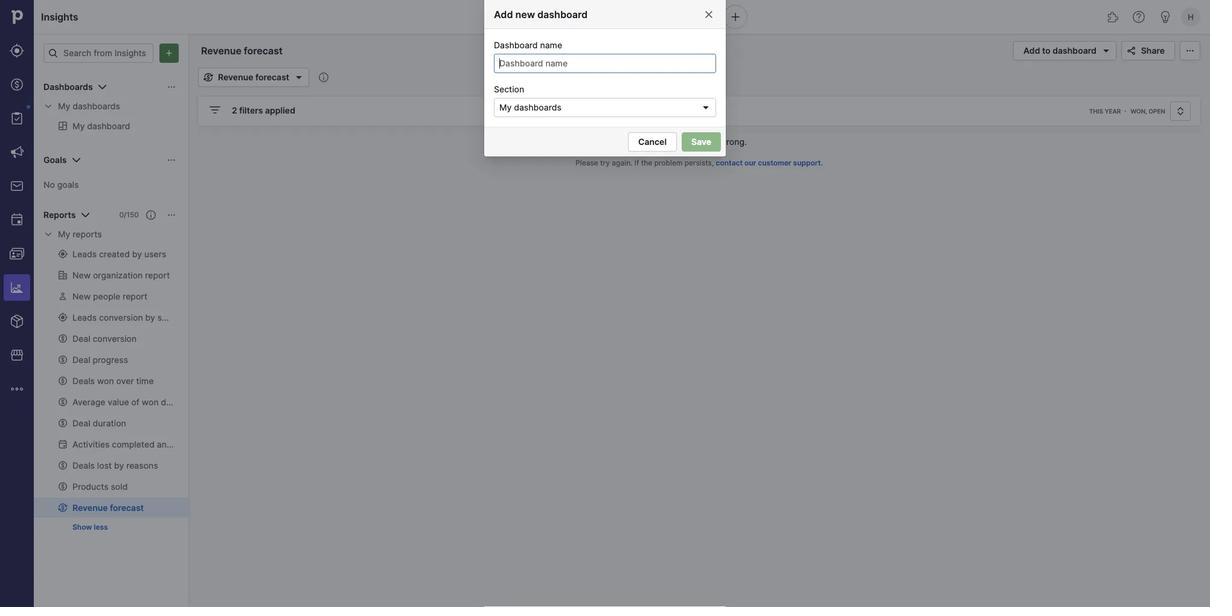 Task type: describe. For each thing, give the bounding box(es) containing it.
new
[[516, 8, 535, 20]]

again.
[[612, 159, 633, 167]]

insights
[[41, 11, 78, 23]]

h button
[[1180, 5, 1204, 29]]

color primary image inside my dashboards popup button
[[702, 103, 711, 112]]

my for dashboards
[[58, 101, 70, 111]]

add to dashboard button
[[1014, 41, 1117, 60]]

please
[[576, 159, 599, 167]]

Search Pipedrive field
[[497, 5, 714, 29]]

dashboard name
[[494, 40, 563, 50]]

1 vertical spatial goals
[[57, 179, 79, 190]]

marketplace image
[[10, 348, 24, 363]]

no goals
[[44, 179, 79, 190]]

add for add new dashboard
[[494, 8, 513, 20]]

save
[[692, 137, 712, 147]]

my dashboards inside my dashboards popup button
[[500, 102, 562, 113]]

please try again. if the problem persists, contact our customer support.
[[576, 159, 824, 167]]

customer
[[759, 159, 792, 167]]

home image
[[8, 8, 26, 26]]

no
[[44, 179, 55, 190]]

activities image
[[10, 213, 24, 227]]

0/150
[[119, 211, 139, 219]]

0 vertical spatial reports
[[44, 210, 76, 220]]

goals button
[[34, 150, 189, 170]]

the
[[642, 159, 653, 167]]

cancel button
[[628, 132, 677, 152]]

dashboards button
[[34, 77, 189, 97]]

color primary image inside goals button
[[167, 155, 176, 165]]

my for reports
[[58, 229, 70, 240]]

forecast
[[256, 72, 290, 82]]

1 vertical spatial reports
[[73, 229, 102, 240]]

open
[[1150, 108, 1166, 115]]

color primary image inside share button
[[1125, 46, 1140, 56]]

applied
[[265, 105, 295, 116]]

color undefined image
[[10, 111, 24, 126]]

campaigns image
[[10, 145, 24, 160]]

contact our customer support. link
[[716, 159, 824, 167]]

show less
[[73, 523, 108, 532]]

quick add image
[[729, 10, 743, 24]]

support.
[[794, 159, 824, 167]]

revenue forecast button
[[198, 68, 309, 87]]

color primary image right the leads icon
[[48, 48, 58, 58]]

name
[[540, 40, 563, 50]]

color secondary image
[[44, 102, 53, 111]]

year
[[1105, 108, 1122, 115]]

revenue
[[218, 72, 254, 82]]

sales inbox image
[[10, 179, 24, 193]]

dashboards inside button
[[44, 82, 93, 92]]

color primary image inside dashboards button
[[167, 82, 176, 92]]

won, open
[[1131, 108, 1166, 115]]

try
[[601, 159, 610, 167]]

more image
[[10, 382, 24, 396]]

color primary inverted image
[[162, 48, 176, 58]]

my reports
[[58, 229, 102, 240]]

Dashboard name text field
[[494, 54, 717, 73]]

h
[[1189, 12, 1195, 21]]

less
[[94, 523, 108, 532]]

save button
[[682, 132, 721, 152]]

color primary image inside revenue forecast button
[[292, 70, 306, 85]]

this
[[1090, 108, 1104, 115]]



Task type: vqa. For each thing, say whether or not it's contained in the screenshot.
contact
yes



Task type: locate. For each thing, give the bounding box(es) containing it.
color primary image up went
[[702, 103, 711, 112]]

my down section
[[500, 102, 512, 113]]

color primary image inside dashboards button
[[95, 80, 110, 94]]

dashboard inside button
[[1053, 46, 1097, 56]]

section
[[494, 84, 525, 94]]

share button
[[1122, 41, 1176, 60]]

dashboard for add new dashboard
[[538, 8, 588, 20]]

add left to
[[1024, 46, 1041, 56]]

something
[[652, 137, 695, 147]]

add new dashboard
[[494, 8, 588, 20]]

persists,
[[685, 159, 714, 167]]

dashboards up color secondary image
[[44, 82, 93, 92]]

my dashboards down section
[[500, 102, 562, 113]]

menu
[[0, 0, 34, 607]]

wrong.
[[720, 137, 747, 147]]

goals right the no
[[57, 179, 79, 190]]

add inside button
[[1024, 46, 1041, 56]]

if
[[635, 159, 640, 167]]

1 horizontal spatial dashboard
[[1053, 46, 1097, 56]]

dashboards
[[44, 82, 93, 92], [73, 101, 120, 111], [514, 102, 562, 113]]

goals up the no
[[44, 155, 67, 165]]

share
[[1142, 46, 1166, 56]]

color primary image down search from insights "text field" in the top left of the page
[[95, 80, 110, 94]]

dashboard
[[494, 40, 538, 50]]

dashboard
[[538, 8, 588, 20], [1053, 46, 1097, 56]]

color secondary image
[[44, 230, 53, 239]]

show
[[73, 523, 92, 532]]

products image
[[10, 314, 24, 329]]

color primary image inside revenue forecast button
[[201, 73, 216, 82]]

our
[[745, 159, 757, 167]]

reports up color secondary icon
[[44, 210, 76, 220]]

dashboards down section
[[514, 102, 562, 113]]

info image
[[319, 73, 329, 82]]

problem
[[655, 159, 683, 167]]

went
[[698, 137, 718, 147]]

color primary image
[[705, 10, 714, 19], [1100, 44, 1114, 58], [1125, 46, 1140, 56], [201, 73, 216, 82], [167, 82, 176, 92], [208, 103, 222, 117], [1174, 106, 1189, 116], [167, 155, 176, 165], [78, 208, 93, 222], [146, 210, 156, 220], [167, 210, 176, 220]]

dashboard for add to dashboard
[[1053, 46, 1097, 56]]

color primary image left "info" image
[[292, 70, 306, 85]]

Revenue forecast field
[[198, 43, 301, 59]]

my dashboards down dashboards button
[[58, 101, 120, 111]]

add left new
[[494, 8, 513, 20]]

goals
[[44, 155, 67, 165], [57, 179, 79, 190]]

Search from Insights text field
[[44, 44, 153, 63]]

show less button
[[68, 520, 113, 535]]

my inside popup button
[[500, 102, 512, 113]]

this year
[[1090, 108, 1122, 115]]

1 horizontal spatial my dashboards
[[500, 102, 562, 113]]

1 horizontal spatial add
[[1024, 46, 1041, 56]]

dashboard up name
[[538, 8, 588, 20]]

menu item
[[0, 271, 34, 305]]

my right color secondary image
[[58, 101, 70, 111]]

reports
[[44, 210, 76, 220], [73, 229, 102, 240]]

contact
[[716, 159, 743, 167]]

something went wrong.
[[652, 137, 747, 147]]

color primary image inside goals button
[[69, 153, 84, 167]]

insights image
[[10, 280, 24, 295]]

dashboard right to
[[1053, 46, 1097, 56]]

reports right color secondary icon
[[73, 229, 102, 240]]

0 horizontal spatial my dashboards
[[58, 101, 120, 111]]

add for add to dashboard
[[1024, 46, 1041, 56]]

My dashboards field
[[494, 98, 717, 117]]

color primary image up no goals
[[69, 153, 84, 167]]

2 filters applied
[[232, 105, 295, 116]]

1 vertical spatial dashboard
[[1053, 46, 1097, 56]]

cancel
[[639, 137, 667, 147]]

won,
[[1131, 108, 1148, 115]]

my dashboards
[[58, 101, 120, 111], [500, 102, 562, 113]]

my
[[58, 101, 70, 111], [500, 102, 512, 113], [58, 229, 70, 240]]

0 horizontal spatial add
[[494, 8, 513, 20]]

deals image
[[10, 77, 24, 92]]

my dashboards button
[[494, 98, 717, 117]]

revenue forecast
[[218, 72, 290, 82]]

quick help image
[[1132, 10, 1147, 24]]

goals inside button
[[44, 155, 67, 165]]

dashboards down dashboards button
[[73, 101, 120, 111]]

leads image
[[10, 44, 24, 58]]

color primary image inside add to dashboard button
[[1100, 44, 1114, 58]]

to
[[1043, 46, 1051, 56]]

filters
[[239, 105, 263, 116]]

2
[[232, 105, 237, 116]]

add to dashboard
[[1024, 46, 1097, 56]]

1 vertical spatial add
[[1024, 46, 1041, 56]]

0 horizontal spatial dashboard
[[538, 8, 588, 20]]

contacts image
[[10, 247, 24, 261]]

color primary image down h button
[[1184, 46, 1198, 56]]

my right color secondary icon
[[58, 229, 70, 240]]

dashboards inside popup button
[[514, 102, 562, 113]]

add
[[494, 8, 513, 20], [1024, 46, 1041, 56]]

0 vertical spatial goals
[[44, 155, 67, 165]]

color primary image
[[1184, 46, 1198, 56], [48, 48, 58, 58], [292, 70, 306, 85], [95, 80, 110, 94], [702, 103, 711, 112], [69, 153, 84, 167]]

0 vertical spatial add
[[494, 8, 513, 20]]

sales assistant image
[[1159, 10, 1173, 24]]

0 vertical spatial dashboard
[[538, 8, 588, 20]]



